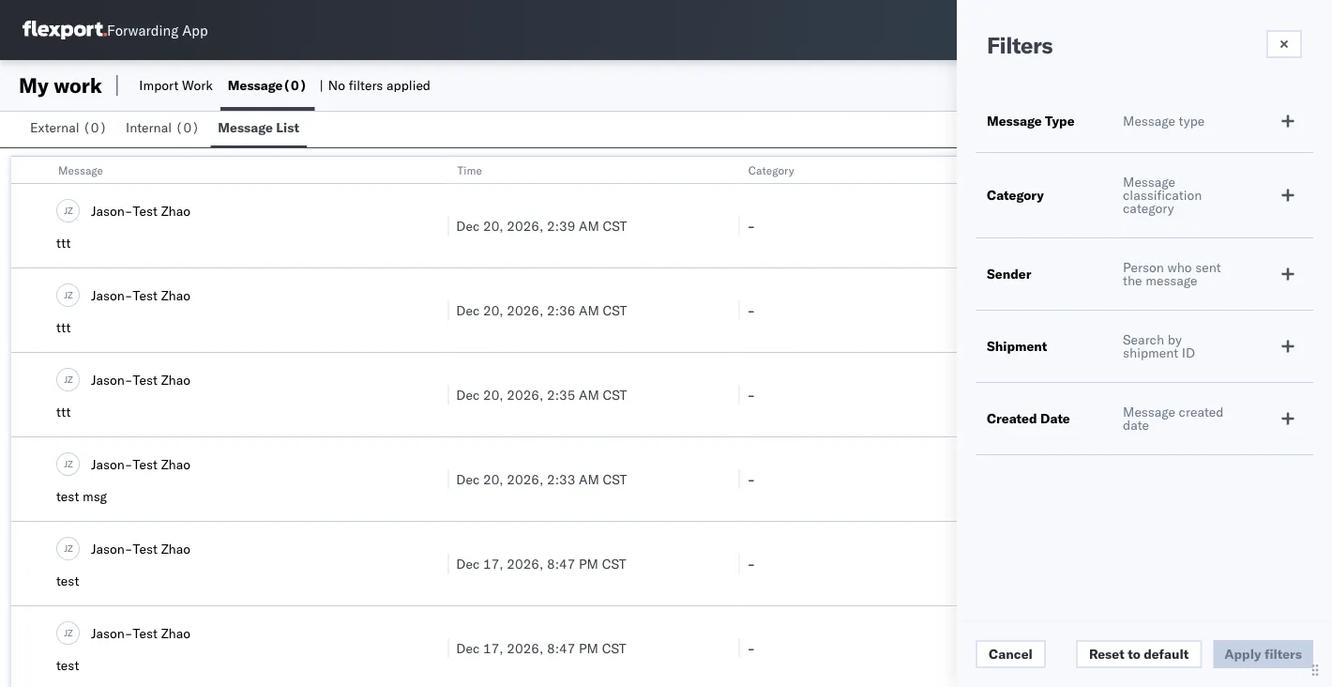 Task type: describe. For each thing, give the bounding box(es) containing it.
cancel button
[[976, 640, 1046, 668]]

message for message created date
[[1124, 404, 1176, 420]]

dec 20, 2026, 2:33 am cst
[[456, 471, 627, 487]]

3 2026, from the top
[[507, 386, 544, 403]]

1 pm from the top
[[579, 555, 599, 572]]

internal (0)
[[126, 119, 200, 136]]

5 jason-test zhao from the top
[[91, 540, 191, 557]]

1 dec from the top
[[456, 217, 480, 234]]

type
[[1046, 113, 1075, 129]]

4 zhao from the top
[[161, 456, 191, 472]]

date
[[1124, 417, 1150, 433]]

forwarding
[[107, 21, 179, 39]]

1 - from the top
[[748, 217, 756, 234]]

2 dec from the top
[[456, 302, 480, 318]]

resize handle column header for category
[[1008, 157, 1030, 687]]

type
[[1179, 113, 1205, 129]]

5 z from the top
[[68, 542, 73, 554]]

ttt for dec 20, 2026, 2:39 am cst
[[56, 235, 71, 251]]

classification
[[1124, 187, 1203, 203]]

1 dec 17, 2026, 8:47 pm cst from the top
[[456, 555, 627, 572]]

0 vertical spatial category
[[749, 163, 794, 177]]

1 z from the top
[[68, 204, 73, 216]]

458574 for dec 20, 2026, 2:39 am cst
[[1078, 217, 1127, 234]]

message for message
[[58, 163, 103, 177]]

flex- for dec 20, 2026, 2:39 am cst
[[1039, 217, 1078, 234]]

related work item/shipment
[[1040, 163, 1186, 177]]

5 zhao from the top
[[161, 540, 191, 557]]

sent
[[1196, 259, 1222, 275]]

458574 for dec 20, 2026, 2:36 am cst
[[1078, 302, 1127, 318]]

6 jason- from the top
[[91, 625, 133, 641]]

message for message type
[[1124, 113, 1176, 129]]

forwarding app link
[[23, 21, 208, 39]]

Search Shipments (/) text field
[[973, 16, 1154, 44]]

person
[[1124, 259, 1165, 275]]

5 2026, from the top
[[507, 555, 544, 572]]

5 j from the top
[[64, 542, 68, 554]]

1 zhao from the top
[[161, 202, 191, 219]]

1 test from the top
[[133, 202, 158, 219]]

3 zhao from the top
[[161, 371, 191, 388]]

458574 for dec 20, 2026, 2:35 am cst
[[1078, 386, 1127, 403]]

my
[[19, 72, 49, 98]]

3 jason- from the top
[[91, 371, 133, 388]]

|
[[320, 77, 324, 93]]

3 j from the top
[[64, 373, 68, 385]]

forwarding app
[[107, 21, 208, 39]]

6 j from the top
[[64, 627, 68, 638]]

4 2026, from the top
[[507, 471, 544, 487]]

message for message list
[[218, 119, 273, 136]]

item/shipment
[[1109, 163, 1186, 177]]

reset to default button
[[1077, 640, 1203, 668]]

5 j z from the top
[[64, 542, 73, 554]]

3 jason-test zhao from the top
[[91, 371, 191, 388]]

sender
[[987, 266, 1032, 282]]

cancel
[[989, 646, 1033, 662]]

1 j z from the top
[[64, 204, 73, 216]]

work
[[182, 77, 213, 93]]

2 zhao from the top
[[161, 287, 191, 303]]

3 dec from the top
[[456, 386, 480, 403]]

6 dec from the top
[[456, 640, 480, 656]]

time
[[457, 163, 482, 177]]

search by shipment id
[[1124, 331, 1196, 361]]

20, for dec 20, 2026, 2:33 am cst
[[483, 471, 504, 487]]

4 jason- from the top
[[91, 456, 133, 472]]

message list
[[218, 119, 299, 136]]

by
[[1168, 331, 1182, 348]]

internal (0) button
[[118, 111, 211, 147]]

default
[[1144, 646, 1189, 662]]

1 jason- from the top
[[91, 202, 133, 219]]

message for message (0)
[[228, 77, 283, 93]]

message for message classification category
[[1124, 174, 1176, 190]]

internal
[[126, 119, 172, 136]]

4 jason-test zhao from the top
[[91, 456, 191, 472]]

resize handle column header for related work item/shipment
[[1299, 157, 1322, 687]]

search
[[1124, 331, 1165, 348]]

to
[[1128, 646, 1141, 662]]

ttt for dec 20, 2026, 2:36 am cst
[[56, 319, 71, 336]]

1 horizontal spatial category
[[987, 187, 1045, 203]]

2:36
[[547, 302, 576, 318]]

2:33
[[547, 471, 576, 487]]

dec 20, 2026, 2:35 am cst
[[456, 386, 627, 403]]

3 test from the top
[[56, 657, 79, 673]]

work for my
[[54, 72, 102, 98]]

flex- 458574 for dec 20, 2026, 2:39 am cst
[[1039, 217, 1127, 234]]

2 2026, from the top
[[507, 302, 544, 318]]

4 dec from the top
[[456, 471, 480, 487]]

458574 for dec 17, 2026, 8:47 pm cst
[[1078, 640, 1127, 656]]

6 j z from the top
[[64, 627, 73, 638]]

am for 2:33
[[579, 471, 600, 487]]

reset
[[1090, 646, 1125, 662]]

flex- for dec 20, 2026, 2:35 am cst
[[1039, 386, 1078, 403]]

flex- for dec 20, 2026, 2:36 am cst
[[1039, 302, 1078, 318]]

related
[[1040, 163, 1079, 177]]

import
[[139, 77, 179, 93]]



Task type: locate. For each thing, give the bounding box(es) containing it.
2 dec 17, 2026, 8:47 pm cst from the top
[[456, 640, 627, 656]]

2 z from the top
[[68, 289, 73, 301]]

shipment
[[1124, 344, 1179, 361]]

1 jason-test zhao from the top
[[91, 202, 191, 219]]

3 am from the top
[[579, 386, 600, 403]]

3 z from the top
[[68, 373, 73, 385]]

who
[[1168, 259, 1193, 275]]

(0)
[[283, 77, 307, 93], [83, 119, 107, 136], [175, 119, 200, 136]]

3 j z from the top
[[64, 373, 73, 385]]

flex- 458574 left to
[[1039, 640, 1127, 656]]

20, for dec 20, 2026, 2:39 am cst
[[483, 217, 504, 234]]

4 z from the top
[[68, 458, 73, 470]]

work right related
[[1082, 163, 1106, 177]]

pm
[[579, 555, 599, 572], [579, 640, 599, 656]]

no
[[328, 77, 345, 93]]

date
[[1041, 410, 1071, 427]]

z
[[68, 204, 73, 216], [68, 289, 73, 301], [68, 373, 73, 385], [68, 458, 73, 470], [68, 542, 73, 554], [68, 627, 73, 638]]

4 - from the top
[[748, 471, 756, 487]]

5 test from the top
[[133, 540, 158, 557]]

6 - from the top
[[748, 640, 756, 656]]

import work
[[139, 77, 213, 93]]

2026,
[[507, 217, 544, 234], [507, 302, 544, 318], [507, 386, 544, 403], [507, 471, 544, 487], [507, 555, 544, 572], [507, 640, 544, 656]]

2 test from the top
[[133, 287, 158, 303]]

2 flex- from the top
[[1039, 302, 1078, 318]]

1 vertical spatial 8:47
[[547, 640, 576, 656]]

am
[[579, 217, 600, 234], [579, 302, 600, 318], [579, 386, 600, 403], [579, 471, 600, 487]]

flex- for dec 17, 2026, 8:47 pm cst
[[1039, 640, 1078, 656]]

0 vertical spatial work
[[54, 72, 102, 98]]

1 flex- 458574 from the top
[[1039, 217, 1127, 234]]

-
[[748, 217, 756, 234], [748, 302, 756, 318], [748, 386, 756, 403], [748, 471, 756, 487], [748, 555, 756, 572], [748, 640, 756, 656]]

reset to default
[[1090, 646, 1189, 662]]

8:47
[[547, 555, 576, 572], [547, 640, 576, 656]]

4 j from the top
[[64, 458, 68, 470]]

test
[[133, 202, 158, 219], [133, 287, 158, 303], [133, 371, 158, 388], [133, 456, 158, 472], [133, 540, 158, 557], [133, 625, 158, 641]]

2 20, from the top
[[483, 302, 504, 318]]

2:35
[[547, 386, 576, 403]]

app
[[182, 21, 208, 39]]

dec 20, 2026, 2:39 am cst
[[456, 217, 627, 234]]

message inside message classification category
[[1124, 174, 1176, 190]]

2 j z from the top
[[64, 289, 73, 301]]

6 2026, from the top
[[507, 640, 544, 656]]

4 20, from the top
[[483, 471, 504, 487]]

| no filters applied
[[320, 77, 431, 93]]

resize handle column header for message
[[425, 157, 448, 687]]

0 vertical spatial 8:47
[[547, 555, 576, 572]]

my work
[[19, 72, 102, 98]]

message (0)
[[228, 77, 307, 93]]

458574 down the
[[1078, 302, 1127, 318]]

1 vertical spatial work
[[1082, 163, 1106, 177]]

4 j z from the top
[[64, 458, 73, 470]]

1 horizontal spatial work
[[1082, 163, 1106, 177]]

am right 2:33
[[579, 471, 600, 487]]

2 pm from the top
[[579, 640, 599, 656]]

4 am from the top
[[579, 471, 600, 487]]

4 flex- 458574 from the top
[[1039, 640, 1127, 656]]

0 vertical spatial ttt
[[56, 235, 71, 251]]

2 resize handle column header from the left
[[717, 157, 739, 687]]

5 - from the top
[[748, 555, 756, 572]]

4 resize handle column header from the left
[[1299, 157, 1322, 687]]

flex- 458574 for dec 20, 2026, 2:35 am cst
[[1039, 386, 1127, 403]]

message type
[[1124, 113, 1205, 129]]

3 resize handle column header from the left
[[1008, 157, 1030, 687]]

1 j from the top
[[64, 204, 68, 216]]

1 17, from the top
[[483, 555, 504, 572]]

category
[[1124, 200, 1175, 216]]

am for 2:39
[[579, 217, 600, 234]]

cst
[[603, 217, 627, 234], [603, 302, 627, 318], [603, 386, 627, 403], [603, 471, 627, 487], [602, 555, 627, 572], [602, 640, 627, 656]]

external
[[30, 119, 79, 136]]

458574 left to
[[1078, 640, 1127, 656]]

message inside button
[[218, 119, 273, 136]]

dec 17, 2026, 8:47 pm cst
[[456, 555, 627, 572], [456, 640, 627, 656]]

flex- 458574 for dec 20, 2026, 2:36 am cst
[[1039, 302, 1127, 318]]

(0) left |
[[283, 77, 307, 93]]

zhao
[[161, 202, 191, 219], [161, 287, 191, 303], [161, 371, 191, 388], [161, 456, 191, 472], [161, 540, 191, 557], [161, 625, 191, 641]]

1 vertical spatial pm
[[579, 640, 599, 656]]

external (0)
[[30, 119, 107, 136]]

dec
[[456, 217, 480, 234], [456, 302, 480, 318], [456, 386, 480, 403], [456, 471, 480, 487], [456, 555, 480, 572], [456, 640, 480, 656]]

work for related
[[1082, 163, 1106, 177]]

created date
[[987, 410, 1071, 427]]

import work button
[[132, 60, 220, 111]]

message for message type
[[987, 113, 1042, 129]]

j z
[[64, 204, 73, 216], [64, 289, 73, 301], [64, 373, 73, 385], [64, 458, 73, 470], [64, 542, 73, 554], [64, 627, 73, 638]]

filters
[[987, 31, 1053, 59]]

1 2026, from the top
[[507, 217, 544, 234]]

3 20, from the top
[[483, 386, 504, 403]]

work up external (0)
[[54, 72, 102, 98]]

4 flex- from the top
[[1039, 640, 1078, 656]]

am for 2:36
[[579, 302, 600, 318]]

458574 up date
[[1078, 386, 1127, 403]]

1 horizontal spatial (0)
[[175, 119, 200, 136]]

applied
[[387, 77, 431, 93]]

20, for dec 20, 2026, 2:36 am cst
[[483, 302, 504, 318]]

message created date
[[1124, 404, 1224, 433]]

flex- 458574 down the
[[1039, 302, 1127, 318]]

(0) inside button
[[175, 119, 200, 136]]

0 vertical spatial dec 17, 2026, 8:47 pm cst
[[456, 555, 627, 572]]

message
[[1146, 272, 1198, 289]]

1 vertical spatial category
[[987, 187, 1045, 203]]

list
[[276, 119, 299, 136]]

msg
[[83, 488, 107, 505]]

5 jason- from the top
[[91, 540, 133, 557]]

2 8:47 from the top
[[547, 640, 576, 656]]

2 flex- 458574 from the top
[[1039, 302, 1127, 318]]

2 - from the top
[[748, 302, 756, 318]]

shipment
[[987, 338, 1048, 354]]

flex- 458574 for dec 17, 2026, 8:47 pm cst
[[1039, 640, 1127, 656]]

4 458574 from the top
[[1078, 640, 1127, 656]]

2:39
[[547, 217, 576, 234]]

flex- up the shipment
[[1039, 302, 1078, 318]]

1 vertical spatial 17,
[[483, 640, 504, 656]]

2 test from the top
[[56, 573, 79, 589]]

external (0) button
[[23, 111, 118, 147]]

0 vertical spatial 17,
[[483, 555, 504, 572]]

jason-
[[91, 202, 133, 219], [91, 287, 133, 303], [91, 371, 133, 388], [91, 456, 133, 472], [91, 540, 133, 557], [91, 625, 133, 641]]

1 vertical spatial dec 17, 2026, 8:47 pm cst
[[456, 640, 627, 656]]

2 17, from the top
[[483, 640, 504, 656]]

(0) for internal (0)
[[175, 119, 200, 136]]

resize handle column header for time
[[717, 157, 739, 687]]

flex- 458574 up 'date'
[[1039, 386, 1127, 403]]

flexport. image
[[23, 21, 107, 39]]

2 am from the top
[[579, 302, 600, 318]]

flex- down related
[[1039, 217, 1078, 234]]

0 vertical spatial pm
[[579, 555, 599, 572]]

0 vertical spatial test
[[56, 488, 79, 505]]

person who sent the message
[[1124, 259, 1222, 289]]

1 458574 from the top
[[1078, 217, 1127, 234]]

1 20, from the top
[[483, 217, 504, 234]]

3 test from the top
[[133, 371, 158, 388]]

am right 2:35 at the bottom of the page
[[579, 386, 600, 403]]

20, left 2:33
[[483, 471, 504, 487]]

6 test from the top
[[133, 625, 158, 641]]

1 8:47 from the top
[[547, 555, 576, 572]]

(0) right external
[[83, 119, 107, 136]]

17,
[[483, 555, 504, 572], [483, 640, 504, 656]]

2 458574 from the top
[[1078, 302, 1127, 318]]

(0) for message (0)
[[283, 77, 307, 93]]

0 horizontal spatial category
[[749, 163, 794, 177]]

6 zhao from the top
[[161, 625, 191, 641]]

os
[[1280, 23, 1298, 37]]

message list button
[[211, 111, 307, 147]]

(0) right internal
[[175, 119, 200, 136]]

(0) for external (0)
[[83, 119, 107, 136]]

4 test from the top
[[133, 456, 158, 472]]

test
[[56, 488, 79, 505], [56, 573, 79, 589], [56, 657, 79, 673]]

2 jason-test zhao from the top
[[91, 287, 191, 303]]

3 flex- 458574 from the top
[[1039, 386, 1127, 403]]

jason-test zhao
[[91, 202, 191, 219], [91, 287, 191, 303], [91, 371, 191, 388], [91, 456, 191, 472], [91, 540, 191, 557], [91, 625, 191, 641]]

flex- up 'date'
[[1039, 386, 1078, 403]]

am right 2:36
[[579, 302, 600, 318]]

2 vertical spatial ttt
[[56, 404, 71, 420]]

flex- 458574 down related
[[1039, 217, 1127, 234]]

2 ttt from the top
[[56, 319, 71, 336]]

os button
[[1267, 8, 1310, 52]]

1 am from the top
[[579, 217, 600, 234]]

ttt for dec 20, 2026, 2:35 am cst
[[56, 404, 71, 420]]

20,
[[483, 217, 504, 234], [483, 302, 504, 318], [483, 386, 504, 403], [483, 471, 504, 487]]

resize handle column header
[[425, 157, 448, 687], [717, 157, 739, 687], [1008, 157, 1030, 687], [1299, 157, 1322, 687]]

dec 20, 2026, 2:36 am cst
[[456, 302, 627, 318]]

2 horizontal spatial (0)
[[283, 77, 307, 93]]

2 j from the top
[[64, 289, 68, 301]]

the
[[1124, 272, 1143, 289]]

id
[[1182, 344, 1196, 361]]

3 flex- from the top
[[1039, 386, 1078, 403]]

test msg
[[56, 488, 107, 505]]

flex- 458574
[[1039, 217, 1127, 234], [1039, 302, 1127, 318], [1039, 386, 1127, 403], [1039, 640, 1127, 656]]

1 vertical spatial ttt
[[56, 319, 71, 336]]

message
[[228, 77, 283, 93], [987, 113, 1042, 129], [1124, 113, 1176, 129], [218, 119, 273, 136], [58, 163, 103, 177], [1124, 174, 1176, 190], [1124, 404, 1176, 420]]

458574 down category
[[1078, 217, 1127, 234]]

0 horizontal spatial work
[[54, 72, 102, 98]]

1 flex- from the top
[[1039, 217, 1078, 234]]

1 ttt from the top
[[56, 235, 71, 251]]

0 horizontal spatial (0)
[[83, 119, 107, 136]]

message classification category
[[1124, 174, 1203, 216]]

1 test from the top
[[56, 488, 79, 505]]

j
[[64, 204, 68, 216], [64, 289, 68, 301], [64, 373, 68, 385], [64, 458, 68, 470], [64, 542, 68, 554], [64, 627, 68, 638]]

5 dec from the top
[[456, 555, 480, 572]]

3 ttt from the top
[[56, 404, 71, 420]]

20, left "2:39"
[[483, 217, 504, 234]]

flex-
[[1039, 217, 1078, 234], [1039, 302, 1078, 318], [1039, 386, 1078, 403], [1039, 640, 1078, 656]]

1 resize handle column header from the left
[[425, 157, 448, 687]]

20, left 2:36
[[483, 302, 504, 318]]

category
[[749, 163, 794, 177], [987, 187, 1045, 203]]

am for 2:35
[[579, 386, 600, 403]]

20, for dec 20, 2026, 2:35 am cst
[[483, 386, 504, 403]]

am right "2:39"
[[579, 217, 600, 234]]

20, left 2:35 at the bottom of the page
[[483, 386, 504, 403]]

work
[[54, 72, 102, 98], [1082, 163, 1106, 177]]

3 - from the top
[[748, 386, 756, 403]]

filters
[[349, 77, 383, 93]]

2 vertical spatial test
[[56, 657, 79, 673]]

created
[[987, 410, 1038, 427]]

ttt
[[56, 235, 71, 251], [56, 319, 71, 336], [56, 404, 71, 420]]

flex- right 'cancel'
[[1039, 640, 1078, 656]]

2 jason- from the top
[[91, 287, 133, 303]]

458574
[[1078, 217, 1127, 234], [1078, 302, 1127, 318], [1078, 386, 1127, 403], [1078, 640, 1127, 656]]

(0) inside button
[[83, 119, 107, 136]]

6 jason-test zhao from the top
[[91, 625, 191, 641]]

message type
[[987, 113, 1075, 129]]

6 z from the top
[[68, 627, 73, 638]]

1 vertical spatial test
[[56, 573, 79, 589]]

created
[[1179, 404, 1224, 420]]

3 458574 from the top
[[1078, 386, 1127, 403]]

message inside message created date
[[1124, 404, 1176, 420]]



Task type: vqa. For each thing, say whether or not it's contained in the screenshot.
Vandelay link
no



